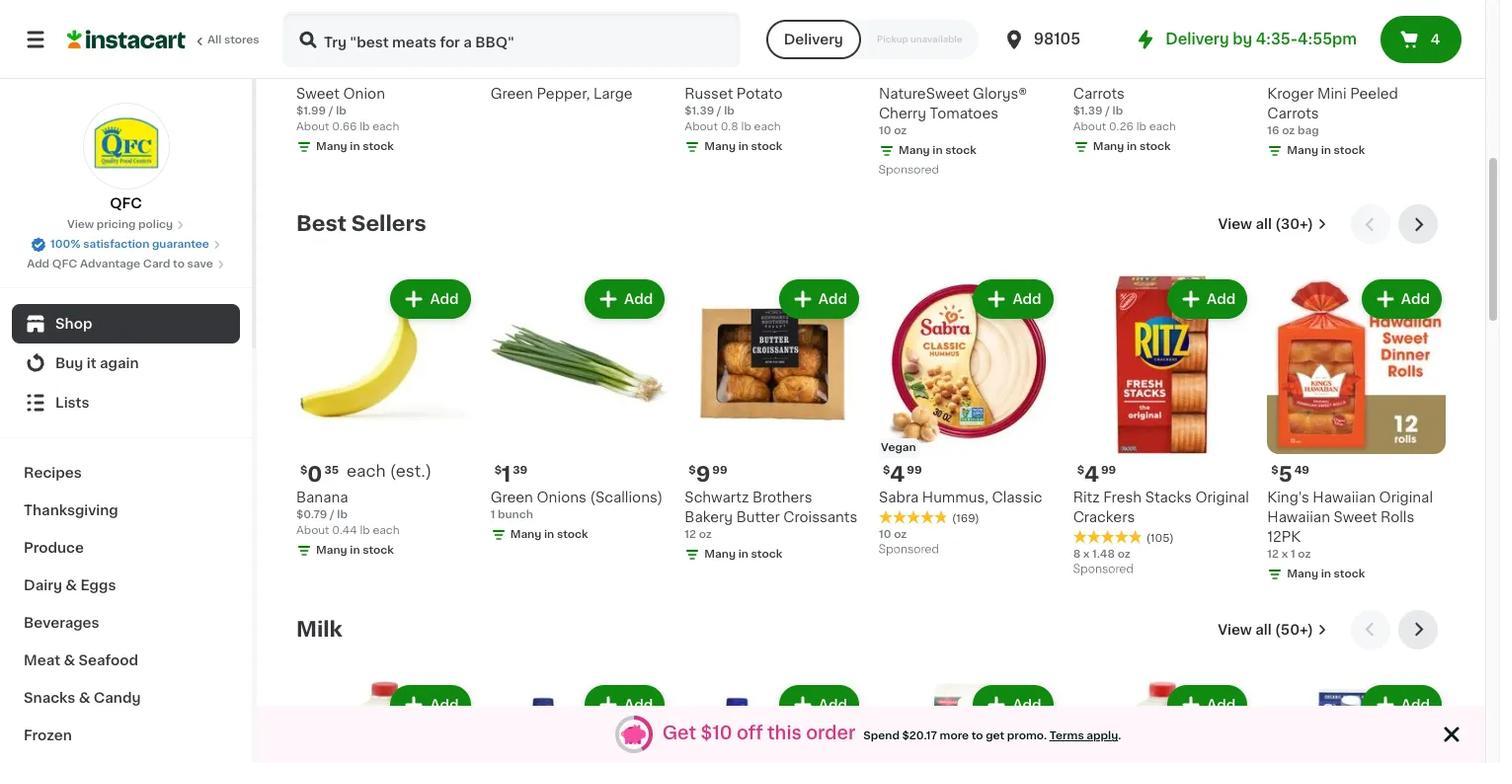 Task type: locate. For each thing, give the bounding box(es) containing it.
green
[[491, 87, 533, 101], [491, 491, 533, 505]]

0 vertical spatial all
[[1256, 218, 1272, 231]]

$0.35 each (estimated) element up carrots $1.39 / lb about 0.26 lb each
[[1073, 59, 1252, 84]]

4:35-
[[1256, 32, 1298, 46]]

1 horizontal spatial carrots
[[1268, 107, 1319, 121]]

all inside view all (30+) popup button
[[1256, 218, 1272, 231]]

2 green from the top
[[491, 491, 533, 505]]

1 horizontal spatial $ 4 99
[[1077, 464, 1116, 485]]

1 horizontal spatial qfc
[[110, 197, 142, 210]]

2 horizontal spatial 4
[[1431, 33, 1441, 46]]

about left the 0.8
[[685, 122, 718, 133]]

sponsored badge image inside product group
[[879, 165, 939, 176]]

stock down king's hawaiian original hawaiian sweet rolls 12pk 12 x 1 oz at the bottom of page
[[1334, 569, 1365, 580]]

2 vertical spatial &
[[79, 691, 90, 705]]

/ inside banana $0.79 / lb about 0.44 lb each
[[330, 510, 334, 520]]

qfc up the view pricing policy link at the left
[[110, 197, 142, 210]]

to left get
[[972, 731, 983, 742]]

0 horizontal spatial 0
[[308, 464, 322, 485]]

(est.) inside $1.11 each (estimated) element
[[768, 60, 810, 75]]

green for green pepper, large
[[491, 87, 533, 101]]

1 inside green onions (scallions) 1 bunch
[[491, 510, 495, 521]]

4
[[1431, 33, 1441, 46], [890, 464, 905, 485], [1085, 464, 1099, 485]]

0 vertical spatial carrots
[[1073, 87, 1125, 101]]

add
[[27, 259, 49, 270], [430, 293, 459, 307], [624, 293, 653, 307], [819, 293, 847, 307], [1013, 293, 1042, 307], [1207, 293, 1236, 307], [1401, 293, 1430, 307], [430, 698, 459, 712], [624, 698, 653, 712], [819, 698, 847, 712], [1013, 698, 1042, 712], [1207, 698, 1236, 712], [1401, 698, 1430, 712]]

original inside ritz fresh stacks original crackers
[[1196, 491, 1249, 505]]

$1.39 inside carrots $1.39 / lb about 0.26 lb each
[[1073, 106, 1103, 117]]

1 vertical spatial &
[[64, 654, 75, 668]]

many in stock down the 0.66
[[316, 142, 394, 152]]

49
[[1295, 465, 1310, 476]]

(est.)
[[382, 60, 424, 75], [768, 60, 810, 75], [390, 463, 432, 479]]

x right 8
[[1083, 549, 1090, 560]]

100%
[[50, 239, 80, 250]]

1 vertical spatial $ 1 39
[[495, 464, 528, 485]]

1 $1.39 from the left
[[685, 106, 714, 117]]

(105)
[[1146, 533, 1174, 544]]

0 vertical spatial $ 1 39
[[495, 61, 528, 81]]

99 down the vegan
[[907, 465, 922, 476]]

0 vertical spatial hawaiian
[[1313, 491, 1376, 505]]

9
[[696, 464, 710, 485]]

banana $0.79 / lb about 0.44 lb each
[[296, 491, 400, 536]]

99 for ritz fresh stacks original crackers
[[1101, 465, 1116, 476]]

each (est.) for banana
[[347, 463, 432, 479]]

0 vertical spatial 39
[[513, 62, 528, 72]]

0 horizontal spatial x
[[1083, 549, 1090, 560]]

all left (50+)
[[1256, 623, 1272, 637]]

1 horizontal spatial delivery
[[1166, 32, 1229, 46]]

to down guarantee on the left top of the page
[[173, 259, 185, 270]]

0 inside product group
[[308, 464, 322, 485]]

bag
[[1298, 126, 1319, 137]]

view all (30+) button
[[1210, 205, 1335, 244]]

oz
[[894, 126, 907, 137], [1282, 126, 1295, 137], [894, 529, 907, 540], [699, 529, 712, 540], [1118, 549, 1131, 560], [1298, 549, 1311, 560]]

$ inside $ 5 49
[[1272, 465, 1279, 476]]

1 horizontal spatial $1.39
[[1073, 106, 1103, 117]]

many down the 0.8
[[705, 142, 736, 152]]

frozen link
[[12, 717, 240, 755]]

each inside russet potato $1.39 / lb about 0.8 lb each
[[754, 122, 781, 133]]

$ inside $ 3 99
[[883, 62, 890, 72]]

by
[[1233, 32, 1253, 46]]

& left 'eggs'
[[65, 579, 77, 593]]

sabra
[[879, 491, 919, 505]]

view left (50+)
[[1218, 623, 1252, 637]]

promo.
[[1007, 731, 1047, 742]]

x down 12pk
[[1282, 549, 1288, 560]]

$ 4 99 for sabra
[[883, 464, 922, 485]]

add button
[[393, 282, 469, 317], [587, 282, 663, 317], [781, 282, 857, 317], [975, 282, 1052, 317], [1170, 282, 1246, 317], [1364, 282, 1440, 317], [393, 687, 469, 723], [587, 687, 663, 723], [781, 687, 857, 723], [975, 687, 1052, 723], [1170, 687, 1246, 723], [1364, 687, 1440, 723]]

/ up '0.26'
[[1105, 106, 1110, 117]]

1 horizontal spatial 4
[[1085, 464, 1099, 485]]

99 right 3
[[906, 62, 921, 72]]

12 down bakery
[[685, 529, 696, 540]]

$ 1 39 up bunch
[[495, 464, 528, 485]]

1 x from the left
[[1083, 549, 1090, 560]]

delivery up $1.11 each (estimated) element
[[784, 33, 843, 46]]

(est.) inside $1.31 each (estimated) element
[[382, 60, 424, 75]]

delivery
[[1166, 32, 1229, 46], [784, 33, 843, 46]]

large
[[593, 87, 633, 101]]

crackers
[[1073, 511, 1135, 524]]

delivery by 4:35-4:55pm link
[[1134, 28, 1357, 51]]

1 10 from the top
[[879, 126, 891, 137]]

2 $ 4 99 from the left
[[1077, 464, 1116, 485]]

12
[[685, 529, 696, 540], [1268, 549, 1279, 560]]

$ left 31 at left top
[[300, 62, 308, 72]]

/ right the $1.99
[[329, 106, 333, 117]]

1 vertical spatial 10
[[879, 529, 891, 540]]

lb right the "0.44"
[[360, 525, 370, 536]]

card
[[143, 259, 170, 270]]

99 for sabra hummus, classic
[[907, 465, 922, 476]]

many down bunch
[[510, 529, 542, 540]]

hummus,
[[922, 491, 989, 505]]

0 vertical spatial item carousel region
[[296, 205, 1446, 595]]

$0.35 each (estimated) element
[[1073, 59, 1252, 84], [296, 462, 475, 488]]

1 green from the top
[[491, 87, 533, 101]]

each inside sweet onion $1.99 / lb about 0.66 lb each
[[373, 122, 399, 133]]

$ for schwartz brothers bakery butter croissants
[[689, 465, 696, 476]]

get $10 off this order status
[[654, 724, 1129, 745]]

2 $1.39 from the left
[[1073, 106, 1103, 117]]

99 up fresh
[[1101, 465, 1116, 476]]

sweet
[[296, 87, 340, 101], [1334, 511, 1377, 524]]

$ 1 39 up green pepper, large
[[495, 61, 528, 81]]

None search field
[[282, 12, 741, 67]]

& for dairy
[[65, 579, 77, 593]]

many in stock down king's hawaiian original hawaiian sweet rolls 12pk 12 x 1 oz at the bottom of page
[[1287, 569, 1365, 580]]

many in stock down the "0.44"
[[316, 545, 394, 556]]

about down $0.79
[[296, 525, 329, 536]]

$ 0 35
[[300, 464, 339, 485]]

99
[[906, 62, 921, 72], [907, 465, 922, 476], [712, 465, 728, 476], [1101, 465, 1116, 476]]

4 inside button
[[1431, 33, 1441, 46]]

lists link
[[12, 383, 240, 423]]

1 all from the top
[[1256, 218, 1272, 231]]

in down onions
[[544, 529, 554, 540]]

close image
[[1440, 723, 1464, 747]]

39 for green pepper, large
[[513, 62, 528, 72]]

shop
[[55, 317, 92, 331]]

product group
[[879, 0, 1058, 181], [296, 276, 475, 563], [491, 276, 669, 547], [685, 276, 863, 567], [879, 276, 1058, 561], [1073, 276, 1252, 581], [1268, 276, 1446, 587], [296, 682, 475, 764], [491, 682, 669, 764], [685, 682, 863, 764], [879, 682, 1058, 764], [1073, 682, 1252, 764], [1268, 682, 1446, 764]]

lb right '0.26'
[[1137, 122, 1147, 133]]

0 vertical spatial $0.35 each (estimated) element
[[1073, 59, 1252, 84]]

2 item carousel region from the top
[[296, 610, 1446, 764]]

view all (50+)
[[1218, 623, 1314, 637]]

candy
[[94, 691, 141, 705]]

1
[[308, 61, 317, 81], [502, 61, 511, 81], [696, 61, 705, 81], [1279, 61, 1288, 81], [502, 464, 511, 485], [491, 510, 495, 521], [1291, 549, 1296, 560]]

all inside view all (50+) popup button
[[1256, 623, 1272, 637]]

1 horizontal spatial original
[[1379, 491, 1433, 505]]

1 horizontal spatial $0.35 each (estimated) element
[[1073, 59, 1252, 84]]

(est.) up banana $0.79 / lb about 0.44 lb each
[[390, 463, 432, 479]]

many in stock down the 0.8
[[705, 142, 782, 152]]

each (est.) for russet potato
[[725, 60, 810, 75]]

1 up the kroger
[[1279, 61, 1288, 81]]

1 vertical spatial sponsored badge image
[[879, 545, 939, 556]]

0 vertical spatial 10
[[879, 126, 891, 137]]

item carousel region
[[296, 205, 1446, 595], [296, 610, 1446, 764]]

about inside sweet onion $1.99 / lb about 0.66 lb each
[[296, 122, 329, 133]]

produce
[[24, 541, 84, 555]]

tomatoes
[[930, 107, 999, 121]]

item carousel region containing best sellers
[[296, 205, 1446, 595]]

dairy
[[24, 579, 62, 593]]

carrots inside carrots $1.39 / lb about 0.26 lb each
[[1073, 87, 1125, 101]]

& inside snacks & candy link
[[79, 691, 90, 705]]

$ 9 99
[[689, 464, 728, 485]]

1 vertical spatial 12
[[1268, 549, 1279, 560]]

0 horizontal spatial sweet
[[296, 87, 340, 101]]

delivery for delivery by 4:35-4:55pm
[[1166, 32, 1229, 46]]

oz inside king's hawaiian original hawaiian sweet rolls 12pk 12 x 1 oz
[[1298, 549, 1311, 560]]

(scallions)
[[590, 491, 663, 505]]

each up the potato
[[725, 60, 764, 75]]

98105 button
[[1002, 12, 1121, 67]]

$ down the vegan
[[883, 465, 890, 476]]

0 vertical spatial 0
[[1085, 61, 1099, 81]]

1 horizontal spatial sweet
[[1334, 511, 1377, 524]]

stock
[[363, 142, 394, 152], [751, 142, 782, 152], [1140, 142, 1171, 152], [946, 146, 977, 156], [1334, 146, 1365, 156], [557, 529, 588, 540], [363, 545, 394, 556], [751, 549, 782, 560], [1334, 569, 1365, 580]]

0 horizontal spatial qfc
[[52, 259, 77, 270]]

1 horizontal spatial to
[[972, 731, 983, 742]]

each (est.) inside $1.11 each (estimated) element
[[725, 60, 810, 75]]

satisfaction
[[83, 239, 149, 250]]

butter
[[736, 511, 780, 524]]

many in stock down butter
[[705, 549, 782, 560]]

35
[[324, 465, 339, 476]]

1 horizontal spatial x
[[1282, 549, 1288, 560]]

lb up '0.26'
[[1113, 106, 1123, 117]]

fresh
[[1103, 491, 1142, 505]]

1 vertical spatial 0
[[308, 464, 322, 485]]

hawaiian
[[1313, 491, 1376, 505], [1268, 511, 1330, 524]]

100% satisfaction guarantee
[[50, 239, 209, 250]]

1 down 12pk
[[1291, 549, 1296, 560]]

delivery left "by"
[[1166, 32, 1229, 46]]

2 original from the left
[[1379, 491, 1433, 505]]

/ inside russet potato $1.39 / lb about 0.8 lb each
[[717, 106, 722, 117]]

$ inside $ 9 99
[[689, 465, 696, 476]]

oz down sabra
[[894, 529, 907, 540]]

/ down banana
[[330, 510, 334, 520]]

0 horizontal spatial $0.35 each (estimated) element
[[296, 462, 475, 488]]

$ left 11
[[689, 62, 696, 72]]

1 original from the left
[[1196, 491, 1249, 505]]

oz inside naturesweet glorys® cherry tomatoes 10 oz
[[894, 126, 907, 137]]

/ inside sweet onion $1.99 / lb about 0.66 lb each
[[329, 106, 333, 117]]

0.44
[[332, 525, 357, 536]]

11
[[707, 62, 717, 72]]

product group containing 1
[[491, 276, 669, 547]]

0 horizontal spatial $1.39
[[685, 106, 714, 117]]

original right stacks
[[1196, 491, 1249, 505]]

order
[[806, 725, 856, 743]]

$ for ritz fresh stacks original crackers
[[1077, 465, 1085, 476]]

product group containing 5
[[1268, 276, 1446, 587]]

1 inside king's hawaiian original hawaiian sweet rolls 12pk 12 x 1 oz
[[1291, 549, 1296, 560]]

each (est.) up the potato
[[725, 60, 810, 75]]

39 up bunch
[[513, 465, 528, 476]]

0 vertical spatial &
[[65, 579, 77, 593]]

99 for naturesweet glorys® cherry tomatoes
[[906, 62, 921, 72]]

all for milk
[[1256, 623, 1272, 637]]

$0.35 each (estimated) element up banana $0.79 / lb about 0.44 lb each
[[296, 462, 475, 488]]

10 down cherry
[[879, 126, 891, 137]]

/ inside carrots $1.39 / lb about 0.26 lb each
[[1105, 106, 1110, 117]]

10 inside naturesweet glorys® cherry tomatoes 10 oz
[[879, 126, 891, 137]]

snacks & candy
[[24, 691, 141, 705]]

0 vertical spatial sweet
[[296, 87, 340, 101]]

many down '0.26'
[[1093, 142, 1124, 152]]

0 horizontal spatial delivery
[[784, 33, 843, 46]]

1 left bunch
[[491, 510, 495, 521]]

many in stock down bunch
[[510, 529, 588, 540]]

0 vertical spatial to
[[173, 259, 185, 270]]

1 vertical spatial sweet
[[1334, 511, 1377, 524]]

about left '0.26'
[[1073, 122, 1106, 133]]

pepper,
[[537, 87, 590, 101]]

$ left 49
[[1272, 465, 1279, 476]]

green up bunch
[[491, 491, 533, 505]]

delivery inside button
[[784, 33, 843, 46]]

& left the candy
[[79, 691, 90, 705]]

8 x 1.48 oz
[[1073, 549, 1131, 560]]

green inside green onions (scallions) 1 bunch
[[491, 491, 533, 505]]

0 horizontal spatial 12
[[685, 529, 696, 540]]

$ 4 99
[[883, 464, 922, 485], [1077, 464, 1116, 485]]

each (est.) inside $1.31 each (estimated) element
[[339, 60, 424, 75]]

naturesweet glorys® cherry tomatoes 10 oz
[[879, 87, 1027, 137]]

in down king's hawaiian original hawaiian sweet rolls 12pk 12 x 1 oz at the bottom of page
[[1321, 569, 1331, 580]]

0 horizontal spatial to
[[173, 259, 185, 270]]

10 down sabra
[[879, 529, 891, 540]]

hawaiian right king's
[[1313, 491, 1376, 505]]

1 vertical spatial 39
[[513, 465, 528, 476]]

lists
[[55, 396, 89, 410]]

oz down 12pk
[[1298, 549, 1311, 560]]

lb right the 0.66
[[360, 122, 370, 133]]

2 x from the left
[[1282, 549, 1288, 560]]

$1.11 each (estimated) element
[[685, 59, 863, 84]]

each (est.) inside the $0.35 each (estimated) element
[[347, 463, 432, 479]]

1 $ 1 39 from the top
[[495, 61, 528, 81]]

8
[[1073, 549, 1081, 560]]

(est.) down "delivery" button
[[768, 60, 810, 75]]

0 vertical spatial sponsored badge image
[[879, 165, 939, 176]]

about inside banana $0.79 / lb about 0.44 lb each
[[296, 525, 329, 536]]

1 vertical spatial $0.35 each (estimated) element
[[296, 462, 475, 488]]

1 vertical spatial qfc
[[52, 259, 77, 270]]

12 inside schwartz brothers bakery butter croissants 12 oz
[[685, 529, 696, 540]]

original up rolls
[[1379, 491, 1433, 505]]

each down onion at the top of page
[[373, 122, 399, 133]]

$ inside $ 0 35
[[300, 465, 308, 476]]

sponsored badge image down 1.48
[[1073, 564, 1133, 576]]

sponsored badge image
[[879, 165, 939, 176], [879, 545, 939, 556], [1073, 564, 1133, 576]]

100% satisfaction guarantee button
[[31, 233, 221, 253]]

$ for green onions (scallions)
[[495, 465, 502, 476]]

$ up bunch
[[495, 465, 502, 476]]

99 inside $ 9 99
[[712, 465, 728, 476]]

1 vertical spatial hawaiian
[[1268, 511, 1330, 524]]

instacart logo image
[[67, 28, 186, 51]]

.
[[1118, 731, 1121, 742]]

0 up carrots $1.39 / lb about 0.26 lb each
[[1085, 61, 1099, 81]]

$ up ritz
[[1077, 465, 1085, 476]]

0 horizontal spatial $ 4 99
[[883, 464, 922, 485]]

croissants
[[784, 511, 858, 524]]

schwartz
[[685, 491, 749, 505]]

0 horizontal spatial carrots
[[1073, 87, 1125, 101]]

39 up green pepper, large
[[513, 62, 528, 72]]

& inside dairy & eggs link
[[65, 579, 77, 593]]

bakery
[[685, 511, 733, 524]]

again
[[100, 357, 139, 370]]

$0.35 each (estimated) element for banana
[[296, 462, 475, 488]]

$ up schwartz
[[689, 465, 696, 476]]

$0.79
[[296, 510, 327, 520]]

each (est.) up onion at the top of page
[[339, 60, 424, 75]]

2 all from the top
[[1256, 623, 1272, 637]]

99 inside $ 3 99
[[906, 62, 921, 72]]

1 horizontal spatial 12
[[1268, 549, 1279, 560]]

$ 1 31
[[300, 61, 331, 81]]

0 horizontal spatial 4
[[890, 464, 905, 485]]

$ for green pepper, large
[[495, 62, 502, 72]]

each inside banana $0.79 / lb about 0.44 lb each
[[373, 525, 400, 536]]

& for meat
[[64, 654, 75, 668]]

1 39 from the top
[[513, 62, 528, 72]]

2 vertical spatial sponsored badge image
[[1073, 564, 1133, 576]]

1 vertical spatial item carousel region
[[296, 610, 1446, 764]]

10 oz
[[879, 529, 907, 540]]

$ up green pepper, large
[[495, 62, 502, 72]]

oz down cherry
[[894, 126, 907, 137]]

0 horizontal spatial original
[[1196, 491, 1249, 505]]

39 inside product group
[[513, 465, 528, 476]]

$ 1 39 for green pepper, large
[[495, 61, 528, 81]]

& right meat
[[64, 654, 75, 668]]

1 vertical spatial all
[[1256, 623, 1272, 637]]

green left pepper,
[[491, 87, 533, 101]]

shop link
[[12, 304, 240, 344]]

2 $ 1 39 from the top
[[495, 464, 528, 485]]

lb
[[336, 106, 346, 117], [724, 106, 735, 117], [1113, 106, 1123, 117], [360, 122, 370, 133], [741, 122, 751, 133], [1137, 122, 1147, 133], [337, 510, 348, 520], [360, 525, 370, 536]]

rolls
[[1381, 511, 1415, 524]]

carrots up '0.26'
[[1073, 87, 1125, 101]]

view left (30+) on the right top of page
[[1218, 218, 1252, 231]]

4 for ritz fresh stacks original crackers
[[1085, 464, 1099, 485]]

carrots
[[1073, 87, 1125, 101], [1268, 107, 1319, 121]]

$ down service type 'group'
[[883, 62, 890, 72]]

0 vertical spatial green
[[491, 87, 533, 101]]

1 vertical spatial to
[[972, 731, 983, 742]]

qfc down 100%
[[52, 259, 77, 270]]

guarantee
[[152, 239, 209, 250]]

2 39 from the top
[[513, 465, 528, 476]]

add qfc advantage card to save link
[[27, 257, 225, 273]]

$
[[300, 62, 308, 72], [883, 62, 890, 72], [495, 62, 502, 72], [689, 62, 696, 72], [300, 465, 308, 476], [883, 465, 890, 476], [495, 465, 502, 476], [689, 465, 696, 476], [1077, 465, 1085, 476], [1272, 465, 1279, 476]]

/
[[329, 106, 333, 117], [717, 106, 722, 117], [1105, 106, 1110, 117], [330, 510, 334, 520]]

thanksgiving link
[[12, 492, 240, 529]]

in down naturesweet glorys® cherry tomatoes 10 oz
[[933, 146, 943, 156]]

1 horizontal spatial 0
[[1085, 61, 1099, 81]]

sweet up the $1.99
[[296, 87, 340, 101]]

sponsored badge image down cherry
[[879, 165, 939, 176]]

$ 5 49
[[1272, 464, 1310, 485]]

& inside meat & seafood link
[[64, 654, 75, 668]]

1 vertical spatial carrots
[[1268, 107, 1319, 121]]

1 $ 4 99 from the left
[[883, 464, 922, 485]]

$ 1 39
[[495, 61, 528, 81], [495, 464, 528, 485]]

sweet left rolls
[[1334, 511, 1377, 524]]

0 vertical spatial 12
[[685, 529, 696, 540]]

about inside russet potato $1.39 / lb about 0.8 lb each
[[685, 122, 718, 133]]

0 vertical spatial qfc
[[110, 197, 142, 210]]

buy it again
[[55, 357, 139, 370]]

1 vertical spatial green
[[491, 491, 533, 505]]

$ 1 39 inside product group
[[495, 464, 528, 485]]

thanksgiving
[[24, 504, 118, 518]]

1.48
[[1093, 549, 1115, 560]]

1 item carousel region from the top
[[296, 205, 1446, 595]]

oz inside 1 kroger mini peeled carrots 16 oz bag
[[1282, 126, 1295, 137]]

delivery inside 'link'
[[1166, 32, 1229, 46]]



Task type: describe. For each thing, give the bounding box(es) containing it.
0.66
[[332, 122, 357, 133]]

in down butter
[[738, 549, 749, 560]]

1 left 31 at left top
[[308, 61, 317, 81]]

stock down carrots $1.39 / lb about 0.26 lb each
[[1140, 142, 1171, 152]]

stock down tomatoes
[[946, 146, 977, 156]]

glorys®
[[973, 87, 1027, 101]]

all stores link
[[67, 12, 261, 67]]

all for best sellers
[[1256, 218, 1272, 231]]

lb up the "0.44"
[[337, 510, 348, 520]]

off
[[737, 725, 763, 743]]

view for milk
[[1218, 623, 1252, 637]]

service type group
[[766, 20, 978, 59]]

policy
[[138, 219, 173, 230]]

green for green onions (scallions) 1 bunch
[[491, 491, 533, 505]]

stock down 1 kroger mini peeled carrots 16 oz bag
[[1334, 146, 1365, 156]]

meat
[[24, 654, 60, 668]]

& for snacks
[[79, 691, 90, 705]]

$20.17
[[902, 731, 937, 742]]

sponsored badge image for sabra hummus, classic
[[879, 545, 939, 556]]

stock down banana $0.79 / lb about 0.44 lb each
[[363, 545, 394, 556]]

sweet inside sweet onion $1.99 / lb about 0.66 lb each
[[296, 87, 340, 101]]

terms apply button
[[1050, 729, 1118, 745]]

many down 12pk
[[1287, 569, 1319, 580]]

stock down russet potato $1.39 / lb about 0.8 lb each on the top
[[751, 142, 782, 152]]

sellers
[[351, 214, 426, 234]]

(169)
[[952, 514, 979, 524]]

x inside king's hawaiian original hawaiian sweet rolls 12pk 12 x 1 oz
[[1282, 549, 1288, 560]]

get
[[986, 731, 1005, 742]]

$ for naturesweet glorys® cherry tomatoes
[[883, 62, 890, 72]]

each (est.) for sweet onion
[[339, 60, 424, 75]]

qfc link
[[82, 103, 169, 213]]

(est.) for russet potato
[[768, 60, 810, 75]]

39 for green onions (scallions)
[[513, 465, 528, 476]]

1 kroger mini peeled carrots 16 oz bag
[[1268, 61, 1399, 137]]

bunch
[[498, 510, 533, 521]]

many in stock down naturesweet glorys® cherry tomatoes 10 oz
[[899, 146, 977, 156]]

view all (30+)
[[1218, 218, 1314, 231]]

view up 100%
[[67, 219, 94, 230]]

stock down green onions (scallions) 1 bunch
[[557, 529, 588, 540]]

king's hawaiian original hawaiian sweet rolls 12pk 12 x 1 oz
[[1268, 491, 1433, 560]]

in down 1 kroger mini peeled carrots 16 oz bag
[[1321, 146, 1331, 156]]

sabra hummus, classic
[[879, 491, 1043, 505]]

it
[[87, 357, 96, 370]]

4 for sabra hummus, classic
[[890, 464, 905, 485]]

in down '0.26'
[[1127, 142, 1137, 152]]

carrots $1.39 / lb about 0.26 lb each
[[1073, 87, 1176, 133]]

sponsored badge image for naturesweet glorys® cherry tomatoes
[[879, 165, 939, 176]]

31
[[319, 62, 331, 72]]

1 up bunch
[[502, 464, 511, 485]]

many down bag
[[1287, 146, 1319, 156]]

lb right the 0.8
[[741, 122, 751, 133]]

stacks
[[1145, 491, 1192, 505]]

many in stock down '0.26'
[[1093, 142, 1171, 152]]

each inside carrots $1.39 / lb about 0.26 lb each
[[1149, 122, 1176, 133]]

product group containing 9
[[685, 276, 863, 567]]

get $10 off this order spend $20.17 more to get promo. terms apply .
[[662, 725, 1121, 743]]

1 left 11
[[696, 61, 705, 81]]

(est.) for sweet onion
[[382, 60, 424, 75]]

frozen
[[24, 729, 72, 743]]

classic
[[992, 491, 1043, 505]]

original inside king's hawaiian original hawaiian sweet rolls 12pk 12 x 1 oz
[[1379, 491, 1433, 505]]

in down the 0.8
[[738, 142, 749, 152]]

3
[[890, 61, 904, 81]]

potato
[[737, 87, 783, 101]]

each up onion at the top of page
[[339, 60, 378, 75]]

$10
[[701, 725, 733, 743]]

meat & seafood
[[24, 654, 138, 668]]

$ 1 39 for green onions (scallions)
[[495, 464, 528, 485]]

product group containing 0
[[296, 276, 475, 563]]

Search field
[[284, 14, 739, 65]]

save
[[187, 259, 213, 270]]

many down bakery
[[705, 549, 736, 560]]

4:55pm
[[1298, 32, 1357, 46]]

beverages link
[[12, 604, 240, 642]]

meat & seafood link
[[12, 642, 240, 680]]

$1.39 inside russet potato $1.39 / lb about 0.8 lb each
[[685, 106, 714, 117]]

stock down sweet onion $1.99 / lb about 0.66 lb each
[[363, 142, 394, 152]]

(est.) for banana
[[390, 463, 432, 479]]

best sellers
[[296, 214, 426, 234]]

12 inside king's hawaiian original hawaiian sweet rolls 12pk 12 x 1 oz
[[1268, 549, 1279, 560]]

each right the 35
[[347, 463, 386, 479]]

recipes link
[[12, 454, 240, 492]]

$ inside $ 1 31
[[300, 62, 308, 72]]

many in stock down bag
[[1287, 146, 1365, 156]]

milk
[[296, 619, 343, 640]]

$ inside $ 1 11
[[689, 62, 696, 72]]

(50+)
[[1275, 623, 1314, 637]]

onion
[[343, 87, 385, 101]]

naturesweet
[[879, 87, 969, 101]]

many down cherry
[[899, 146, 930, 156]]

1 inside 1 kroger mini peeled carrots 16 oz bag
[[1279, 61, 1288, 81]]

item carousel region containing milk
[[296, 610, 1446, 764]]

vegan
[[881, 442, 916, 453]]

stock down butter
[[751, 549, 782, 560]]

beverages
[[24, 616, 99, 630]]

cherry
[[879, 107, 927, 121]]

sweet inside king's hawaiian original hawaiian sweet rolls 12pk 12 x 1 oz
[[1334, 511, 1377, 524]]

sponsored badge image for ritz fresh stacks original crackers
[[1073, 564, 1133, 576]]

99 for schwartz brothers bakery butter croissants
[[712, 465, 728, 476]]

best
[[296, 214, 347, 234]]

russet potato $1.39 / lb about 0.8 lb each
[[685, 87, 783, 133]]

$1.99
[[296, 106, 326, 117]]

1 up green pepper, large
[[502, 61, 511, 81]]

(30+)
[[1275, 218, 1314, 231]]

russet
[[685, 87, 733, 101]]

this
[[767, 725, 802, 743]]

view all (50+) button
[[1210, 610, 1335, 650]]

lb up the 0.8
[[724, 106, 735, 117]]

recipes
[[24, 466, 82, 480]]

2 10 from the top
[[879, 529, 891, 540]]

snacks
[[24, 691, 75, 705]]

buy it again link
[[12, 344, 240, 383]]

many down the "0.44"
[[316, 545, 347, 556]]

produce link
[[12, 529, 240, 567]]

view for best sellers
[[1218, 218, 1252, 231]]

buy
[[55, 357, 83, 370]]

peeled
[[1350, 87, 1399, 101]]

oz inside schwartz brothers bakery butter croissants 12 oz
[[699, 529, 712, 540]]

all
[[207, 35, 221, 45]]

delivery by 4:35-4:55pm
[[1166, 32, 1357, 46]]

qfc logo image
[[82, 103, 169, 190]]

schwartz brothers bakery butter croissants 12 oz
[[685, 491, 858, 540]]

ritz fresh stacks original crackers
[[1073, 491, 1249, 524]]

eggs
[[80, 579, 116, 593]]

$0.35 each (estimated) element for carrots
[[1073, 59, 1252, 84]]

dairy & eggs link
[[12, 567, 240, 604]]

advantage
[[80, 259, 140, 270]]

$ 4 99 for ritz
[[1077, 464, 1116, 485]]

in down the "0.44"
[[350, 545, 360, 556]]

apply
[[1087, 731, 1118, 742]]

delivery for delivery
[[784, 33, 843, 46]]

0.8
[[721, 122, 739, 133]]

$ for king's hawaiian original hawaiian sweet rolls 12pk
[[1272, 465, 1279, 476]]

5
[[1279, 464, 1293, 485]]

to inside get $10 off this order spend $20.17 more to get promo. terms apply .
[[972, 731, 983, 742]]

to inside add qfc advantage card to save link
[[173, 259, 185, 270]]

add qfc advantage card to save
[[27, 259, 213, 270]]

about inside carrots $1.39 / lb about 0.26 lb each
[[1073, 122, 1106, 133]]

many down the 0.66
[[316, 142, 347, 152]]

spend
[[864, 731, 900, 742]]

carrots inside 1 kroger mini peeled carrots 16 oz bag
[[1268, 107, 1319, 121]]

oz right 1.48
[[1118, 549, 1131, 560]]

pricing
[[97, 219, 136, 230]]

$ for sabra hummus, classic
[[883, 465, 890, 476]]

12pk
[[1268, 530, 1301, 544]]

$1.31 each (estimated) element
[[296, 59, 475, 84]]

lb up the 0.66
[[336, 106, 346, 117]]

product group containing 3
[[879, 0, 1058, 181]]

in down the 0.66
[[350, 142, 360, 152]]



Task type: vqa. For each thing, say whether or not it's contained in the screenshot.
Search field
yes



